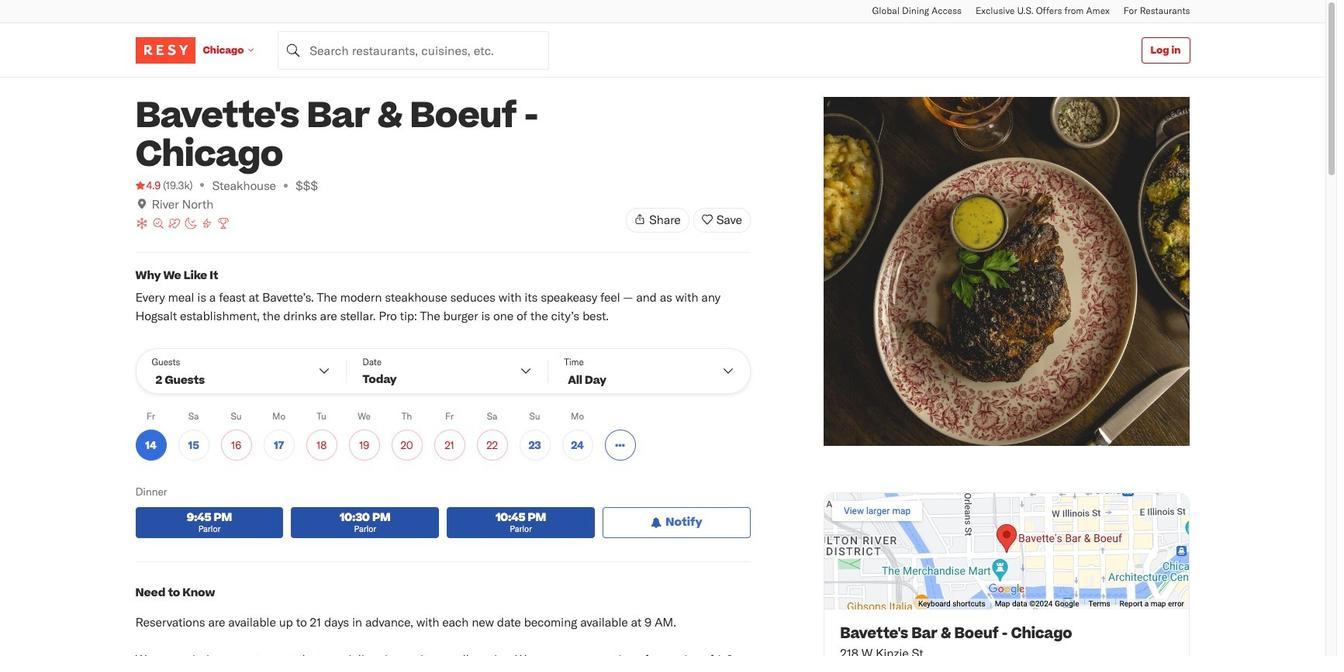 Task type: locate. For each thing, give the bounding box(es) containing it.
None field
[[278, 31, 550, 69]]

4.9 out of 5 stars image
[[135, 178, 161, 193]]



Task type: vqa. For each thing, say whether or not it's contained in the screenshot.
'4.9 out of 5 stars' image
yes



Task type: describe. For each thing, give the bounding box(es) containing it.
Search restaurants, cuisines, etc. text field
[[278, 31, 550, 69]]



